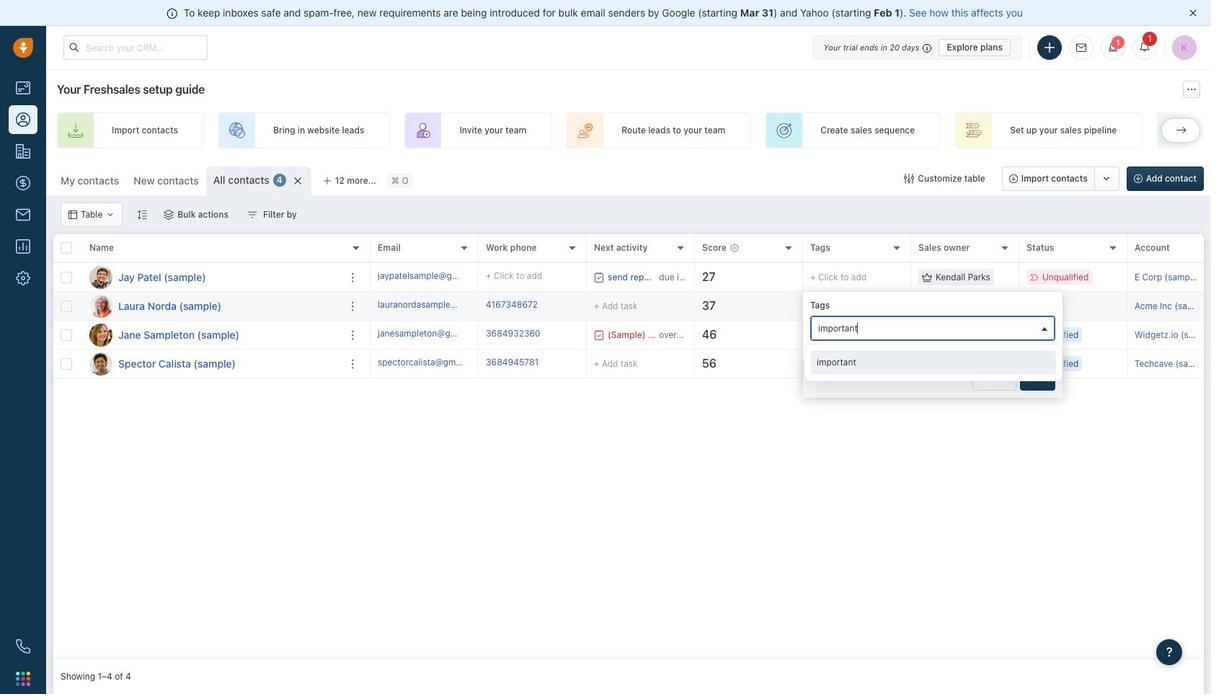 Task type: describe. For each thing, give the bounding box(es) containing it.
2 row group from the left
[[371, 263, 1212, 379]]

freshworks switcher image
[[16, 672, 30, 687]]

phone image
[[16, 640, 30, 654]]

1 row group from the left
[[53, 263, 371, 379]]

close image
[[1190, 9, 1197, 17]]

s image
[[89, 352, 113, 375]]



Task type: vqa. For each thing, say whether or not it's contained in the screenshot.
LIST BOX
yes



Task type: locate. For each thing, give the bounding box(es) containing it.
row
[[53, 234, 371, 263]]

phone element
[[9, 633, 38, 661]]

Search your CRM... text field
[[63, 35, 208, 60]]

style_myh0__igzzd8unmi image
[[137, 210, 147, 220]]

group
[[1002, 167, 1120, 191]]

container_wx8msf4aqz5i3rn1 image
[[905, 174, 915, 184], [106, 211, 115, 219], [594, 272, 604, 282], [923, 272, 933, 282], [594, 330, 604, 340]]

grid
[[53, 234, 1212, 660]]

column header
[[82, 234, 371, 263]]

Click to select search field
[[815, 321, 1037, 336]]

container_wx8msf4aqz5i3rn1 image
[[164, 210, 174, 220], [247, 210, 257, 220], [69, 211, 77, 219], [923, 330, 933, 340]]

option
[[811, 351, 1057, 375]]

j image
[[89, 324, 113, 347]]

send email image
[[1077, 43, 1087, 53]]

list box
[[811, 351, 1057, 375]]

row group
[[53, 263, 371, 379], [371, 263, 1212, 379]]

j image
[[89, 266, 113, 289]]

press space to select this row. row
[[53, 263, 371, 292], [371, 263, 1212, 292], [53, 292, 371, 321], [371, 292, 1212, 321], [53, 321, 371, 350], [371, 321, 1212, 350], [53, 350, 371, 379], [371, 350, 1212, 379]]

l image
[[89, 295, 113, 318]]



